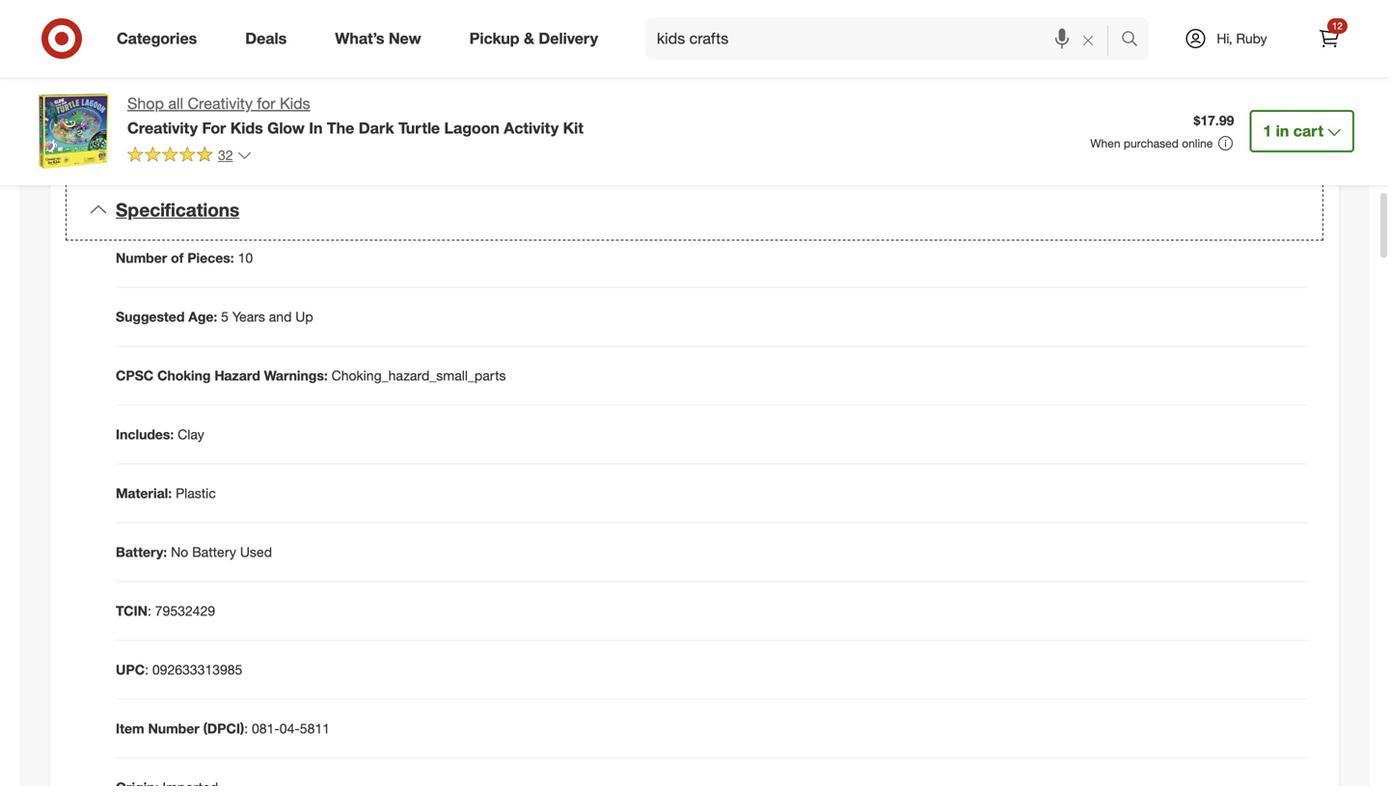Task type: describe. For each thing, give the bounding box(es) containing it.
hi,
[[1217, 30, 1233, 47]]

when
[[1091, 136, 1121, 151]]

habitat inside the perfect steam activity, combine science and art as you learn about sea turtles and their habitat
[[166, 36, 207, 53]]

shop
[[127, 94, 164, 113]]

8"
[[344, 91, 358, 107]]

search
[[1113, 31, 1159, 50]]

shop all creativity for kids creativity for kids glow in the dark turtle lagoon activity kit
[[127, 94, 584, 137]]

you
[[477, 17, 499, 34]]

suggested
[[116, 309, 185, 325]]

when purchased online
[[1091, 136, 1214, 151]]

cpsc choking hazard warnings: choking_hazard_small_parts
[[116, 367, 506, 384]]

activity
[[504, 119, 559, 137]]

081-
[[252, 721, 280, 737]]

categories
[[117, 29, 197, 48]]

battery
[[192, 544, 236, 561]]

0 vertical spatial kids
[[280, 94, 310, 113]]

upc : 092633313985
[[116, 662, 243, 679]]

(dpci)
[[203, 721, 244, 737]]

0 horizontal spatial kids
[[230, 119, 263, 137]]

lagoon
[[315, 63, 356, 80]]

categories link
[[100, 17, 221, 60]]

recommended for ages 5-95
[[135, 118, 313, 134]]

ruby
[[1237, 30, 1268, 47]]

steam
[[209, 17, 254, 34]]

2 horizontal spatial for
[[360, 63, 376, 80]]

sea
[[575, 17, 596, 34]]

12 link
[[1309, 17, 1351, 60]]

as
[[459, 17, 473, 34]]

cart
[[1294, 122, 1324, 140]]

dark
[[359, 119, 394, 137]]

for
[[202, 119, 226, 137]]

unlimited
[[380, 63, 435, 80]]

5811
[[300, 721, 330, 737]]

0 horizontal spatial and
[[269, 309, 292, 325]]

95
[[298, 118, 313, 134]]

all
[[168, 94, 183, 113]]

up
[[296, 309, 313, 325]]

perfect
[[162, 17, 205, 34]]

to
[[201, 63, 213, 80]]

art
[[439, 17, 456, 34]]

1 in cart for creativity for kids glow in the dark turtle lagoon activity kit element
[[1264, 122, 1324, 140]]

material: plastic
[[116, 485, 216, 502]]

add water to your completed lagoon for unlimited imaginative play
[[135, 63, 536, 80]]

&
[[524, 29, 535, 48]]

2 x from the left
[[378, 91, 385, 107]]

glow
[[268, 119, 305, 137]]

specifications button
[[66, 179, 1324, 241]]

04-
[[280, 721, 300, 737]]

online
[[1183, 136, 1214, 151]]

What can we help you find? suggestions appear below search field
[[646, 17, 1126, 60]]

includes:
[[116, 426, 174, 443]]

$17.99
[[1194, 112, 1235, 129]]

turtle
[[399, 119, 440, 137]]

for inside shop all creativity for kids creativity for kids glow in the dark turtle lagoon activity kit
[[257, 94, 276, 113]]

the inside the perfect steam activity, combine science and art as you learn about sea turtles and their habitat
[[135, 17, 158, 34]]

tcin : 79532429
[[116, 603, 215, 620]]

what's
[[335, 29, 385, 48]]

your
[[217, 63, 243, 80]]

cpsc
[[116, 367, 154, 384]]

finished
[[135, 91, 186, 107]]

about
[[536, 17, 571, 34]]

1"
[[388, 91, 402, 107]]

hi, ruby
[[1217, 30, 1268, 47]]

2 vertical spatial :
[[244, 721, 248, 737]]

choking_hazard_small_parts
[[332, 367, 506, 384]]

science
[[362, 17, 409, 34]]

1 vertical spatial creativity
[[127, 119, 198, 137]]

years
[[232, 309, 265, 325]]

1
[[1264, 122, 1272, 140]]

upc
[[116, 662, 145, 679]]

item
[[116, 721, 144, 737]]

recommended
[[135, 118, 228, 134]]

pickup
[[470, 29, 520, 48]]

5
[[221, 309, 229, 325]]

the inside shop all creativity for kids creativity for kids glow in the dark turtle lagoon activity kit
[[327, 119, 355, 137]]

12
[[1333, 20, 1343, 32]]

0 vertical spatial number
[[116, 250, 167, 267]]

number of pieces: 10
[[116, 250, 253, 267]]

plastic
[[176, 485, 216, 502]]

battery: no battery used
[[116, 544, 272, 561]]

: for tcin
[[148, 603, 151, 620]]

clay
[[178, 426, 204, 443]]

1 in cart
[[1264, 122, 1324, 140]]

specifications
[[116, 199, 240, 221]]

purchased
[[1124, 136, 1179, 151]]



Task type: locate. For each thing, give the bounding box(es) containing it.
092633313985
[[152, 662, 243, 679]]

new
[[389, 29, 421, 48]]

warnings:
[[264, 367, 328, 384]]

image of creativity for kids glow in the dark turtle lagoon activity kit image
[[35, 93, 112, 170]]

10"
[[298, 91, 319, 107]]

kids right for
[[230, 119, 263, 137]]

1 horizontal spatial and
[[412, 17, 435, 34]]

habitat
[[166, 36, 207, 53], [190, 91, 231, 107]]

tcin
[[116, 603, 148, 620]]

battery:
[[116, 544, 167, 561]]

add
[[135, 63, 160, 80]]

1 x from the left
[[334, 91, 341, 107]]

1 vertical spatial habitat
[[190, 91, 231, 107]]

in
[[309, 119, 323, 137]]

and left up
[[269, 309, 292, 325]]

finished habitat measures 10" l x 8" w x 1" h
[[135, 91, 415, 107]]

combine
[[306, 17, 358, 34]]

1 vertical spatial kids
[[230, 119, 263, 137]]

measures
[[235, 91, 294, 107]]

1 horizontal spatial for
[[257, 94, 276, 113]]

pieces:
[[187, 250, 234, 267]]

hazard
[[215, 367, 260, 384]]

1 vertical spatial :
[[145, 662, 149, 679]]

32
[[218, 147, 233, 163]]

and right the "turtles"
[[642, 17, 665, 34]]

1 vertical spatial the
[[327, 119, 355, 137]]

includes: clay
[[116, 426, 204, 443]]

their
[[135, 36, 162, 53]]

activity,
[[257, 17, 302, 34]]

1 horizontal spatial the
[[327, 119, 355, 137]]

and
[[412, 17, 435, 34], [642, 17, 665, 34], [269, 309, 292, 325]]

0 vertical spatial :
[[148, 603, 151, 620]]

1 horizontal spatial x
[[378, 91, 385, 107]]

ages
[[252, 118, 281, 134]]

: left 79532429
[[148, 603, 151, 620]]

play
[[511, 63, 536, 80]]

search button
[[1113, 17, 1159, 64]]

:
[[148, 603, 151, 620], [145, 662, 149, 679], [244, 721, 248, 737]]

turtles
[[600, 17, 638, 34]]

material:
[[116, 485, 172, 502]]

suggested age: 5 years and up
[[116, 309, 313, 325]]

1 vertical spatial for
[[257, 94, 276, 113]]

32 link
[[127, 146, 252, 168]]

no
[[171, 544, 188, 561]]

h
[[405, 91, 415, 107]]

number
[[116, 250, 167, 267], [148, 721, 200, 737]]

kids
[[280, 94, 310, 113], [230, 119, 263, 137]]

kit
[[563, 119, 584, 137]]

x right w
[[378, 91, 385, 107]]

lagoon
[[444, 119, 500, 137]]

0 vertical spatial habitat
[[166, 36, 207, 53]]

for up ages
[[257, 94, 276, 113]]

of
[[171, 250, 184, 267]]

imaginative
[[439, 63, 507, 80]]

creativity down all
[[127, 119, 198, 137]]

5-
[[285, 118, 298, 134]]

habitat down to
[[190, 91, 231, 107]]

number left of on the top left of page
[[116, 250, 167, 267]]

0 horizontal spatial x
[[334, 91, 341, 107]]

habitat down perfect at the left of page
[[166, 36, 207, 53]]

the up their
[[135, 17, 158, 34]]

pickup & delivery link
[[453, 17, 623, 60]]

1 vertical spatial number
[[148, 721, 200, 737]]

completed
[[247, 63, 311, 80]]

kids up 5-
[[280, 94, 310, 113]]

l
[[322, 91, 330, 107]]

creativity
[[188, 94, 253, 113], [127, 119, 198, 137]]

: left "092633313985"
[[145, 662, 149, 679]]

what's new link
[[319, 17, 446, 60]]

2 vertical spatial for
[[232, 118, 248, 134]]

the right in
[[327, 119, 355, 137]]

deals
[[245, 29, 287, 48]]

number right item at bottom
[[148, 721, 200, 737]]

2 horizontal spatial and
[[642, 17, 665, 34]]

the perfect steam activity, combine science and art as you learn about sea turtles and their habitat
[[135, 17, 665, 53]]

for right for
[[232, 118, 248, 134]]

for up w
[[360, 63, 376, 80]]

what's new
[[335, 29, 421, 48]]

x
[[334, 91, 341, 107], [378, 91, 385, 107]]

: for upc
[[145, 662, 149, 679]]

: left 081-
[[244, 721, 248, 737]]

0 horizontal spatial for
[[232, 118, 248, 134]]

79532429
[[155, 603, 215, 620]]

w
[[361, 91, 374, 107]]

x right l
[[334, 91, 341, 107]]

0 vertical spatial the
[[135, 17, 158, 34]]

10
[[238, 250, 253, 267]]

and left art
[[412, 17, 435, 34]]

for
[[360, 63, 376, 80], [257, 94, 276, 113], [232, 118, 248, 134]]

creativity up the recommended for ages 5-95
[[188, 94, 253, 113]]

0 vertical spatial for
[[360, 63, 376, 80]]

delivery
[[539, 29, 598, 48]]

0 vertical spatial creativity
[[188, 94, 253, 113]]

in
[[1277, 122, 1290, 140]]

choking
[[157, 367, 211, 384]]

water
[[164, 63, 197, 80]]

0 horizontal spatial the
[[135, 17, 158, 34]]

age:
[[188, 309, 217, 325]]

1 horizontal spatial kids
[[280, 94, 310, 113]]



Task type: vqa. For each thing, say whether or not it's contained in the screenshot.


